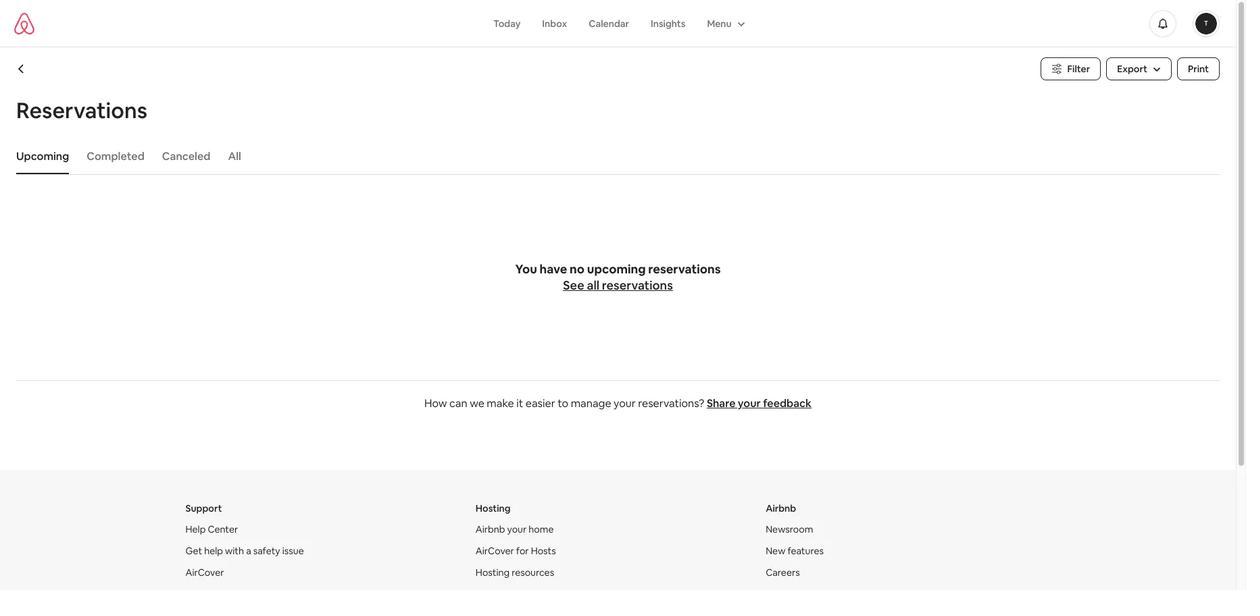 Task type: describe. For each thing, give the bounding box(es) containing it.
menu
[[707, 17, 732, 29]]

filter
[[1068, 63, 1090, 75]]

for
[[516, 545, 529, 558]]

print
[[1188, 63, 1209, 75]]

help
[[186, 524, 206, 536]]

2 horizontal spatial your
[[738, 397, 761, 411]]

easier
[[526, 397, 555, 411]]

aircover for aircover for hosts
[[476, 545, 514, 558]]

airbnb for airbnb
[[766, 503, 796, 515]]

how can we make it easier to manage your reservations? share your feedback
[[424, 397, 812, 411]]

get
[[186, 545, 202, 558]]

all button
[[221, 143, 248, 170]]

go back image
[[16, 64, 27, 74]]

print button
[[1177, 57, 1220, 80]]

we
[[470, 397, 484, 411]]

today
[[494, 17, 521, 29]]

completed button
[[80, 143, 151, 170]]

with
[[225, 545, 244, 558]]

you
[[515, 262, 537, 277]]

calendar
[[589, 17, 629, 29]]

no
[[570, 262, 585, 277]]

hosting resources link
[[476, 567, 554, 579]]

main navigation menu image
[[1196, 13, 1217, 34]]

calendar link
[[578, 10, 640, 36]]

canceled
[[162, 149, 210, 164]]

have
[[540, 262, 567, 277]]

export button
[[1107, 57, 1172, 80]]

newsroom
[[766, 524, 813, 536]]

upcoming
[[587, 262, 646, 277]]

menu button
[[696, 10, 753, 36]]

all
[[228, 149, 241, 164]]

get help with a safety issue
[[186, 545, 304, 558]]

help center
[[186, 524, 238, 536]]

1 vertical spatial reservations
[[602, 278, 673, 293]]

center
[[208, 524, 238, 536]]

help
[[204, 545, 223, 558]]

how
[[424, 397, 447, 411]]

hosting for hosting resources
[[476, 567, 510, 579]]

1 horizontal spatial your
[[614, 397, 636, 411]]

can
[[449, 397, 467, 411]]

you have no upcoming reservations see all reservations
[[515, 262, 721, 293]]

today link
[[483, 10, 531, 36]]

careers
[[766, 567, 800, 579]]

airbnb for airbnb your home
[[476, 524, 505, 536]]

features
[[788, 545, 824, 558]]

careers link
[[766, 567, 800, 579]]

inbox link
[[531, 10, 578, 36]]

it
[[517, 397, 523, 411]]



Task type: vqa. For each thing, say whether or not it's contained in the screenshot.


Task type: locate. For each thing, give the bounding box(es) containing it.
reservations
[[648, 262, 721, 277], [602, 278, 673, 293]]

hosting resources
[[476, 567, 554, 579]]

issue
[[282, 545, 304, 558]]

hosting down the aircover for hosts
[[476, 567, 510, 579]]

get help with a safety issue link
[[186, 545, 304, 558]]

support
[[186, 503, 222, 515]]

new features link
[[766, 545, 824, 558]]

aircover for hosts
[[476, 545, 556, 558]]

0 horizontal spatial aircover
[[186, 567, 224, 579]]

1 hosting from the top
[[476, 503, 511, 515]]

export
[[1117, 63, 1148, 75]]

reservations?
[[638, 397, 705, 411]]

share
[[707, 397, 736, 411]]

share your feedback button
[[707, 397, 812, 411]]

a
[[246, 545, 251, 558]]

help center link
[[186, 524, 238, 536]]

to
[[558, 397, 568, 411]]

canceled button
[[155, 143, 217, 170]]

see
[[563, 278, 584, 293]]

0 horizontal spatial airbnb
[[476, 524, 505, 536]]

0 horizontal spatial your
[[507, 524, 527, 536]]

0 vertical spatial aircover
[[476, 545, 514, 558]]

resources
[[512, 567, 554, 579]]

newsroom link
[[766, 524, 813, 536]]

1 vertical spatial aircover
[[186, 567, 224, 579]]

new
[[766, 545, 786, 558]]

tab list containing upcoming
[[9, 139, 1220, 174]]

aircover left for
[[476, 545, 514, 558]]

make
[[487, 397, 514, 411]]

aircover down help
[[186, 567, 224, 579]]

new features
[[766, 545, 824, 558]]

see all reservations button
[[563, 278, 673, 294]]

0 vertical spatial hosting
[[476, 503, 511, 515]]

aircover link
[[186, 567, 224, 579]]

hosting
[[476, 503, 511, 515], [476, 567, 510, 579]]

0 vertical spatial airbnb
[[766, 503, 796, 515]]

airbnb your home
[[476, 524, 554, 536]]

aircover
[[476, 545, 514, 558], [186, 567, 224, 579]]

upcoming
[[16, 149, 69, 164]]

feedback
[[763, 397, 812, 411]]

hosting up airbnb your home at bottom
[[476, 503, 511, 515]]

tab list
[[9, 139, 1220, 174]]

hosts
[[531, 545, 556, 558]]

manage
[[571, 397, 611, 411]]

your right share
[[738, 397, 761, 411]]

aircover for hosts link
[[476, 545, 556, 558]]

insights link
[[640, 10, 696, 36]]

completed
[[87, 149, 144, 164]]

reservations
[[16, 97, 147, 124]]

filter button
[[1041, 57, 1101, 80]]

all
[[587, 278, 600, 293]]

hosting for hosting
[[476, 503, 511, 515]]

your
[[614, 397, 636, 411], [738, 397, 761, 411], [507, 524, 527, 536]]

airbnb up newsroom
[[766, 503, 796, 515]]

inbox
[[542, 17, 567, 29]]

aircover for aircover link
[[186, 567, 224, 579]]

airbnb your home link
[[476, 524, 554, 536]]

1 horizontal spatial airbnb
[[766, 503, 796, 515]]

1 vertical spatial hosting
[[476, 567, 510, 579]]

1 vertical spatial airbnb
[[476, 524, 505, 536]]

home
[[529, 524, 554, 536]]

2 hosting from the top
[[476, 567, 510, 579]]

your up the aircover for hosts
[[507, 524, 527, 536]]

your right manage
[[614, 397, 636, 411]]

airbnb
[[766, 503, 796, 515], [476, 524, 505, 536]]

airbnb up the aircover for hosts
[[476, 524, 505, 536]]

upcoming button
[[9, 143, 76, 170]]

0 vertical spatial reservations
[[648, 262, 721, 277]]

insights
[[651, 17, 686, 29]]

1 horizontal spatial aircover
[[476, 545, 514, 558]]

safety
[[253, 545, 280, 558]]



